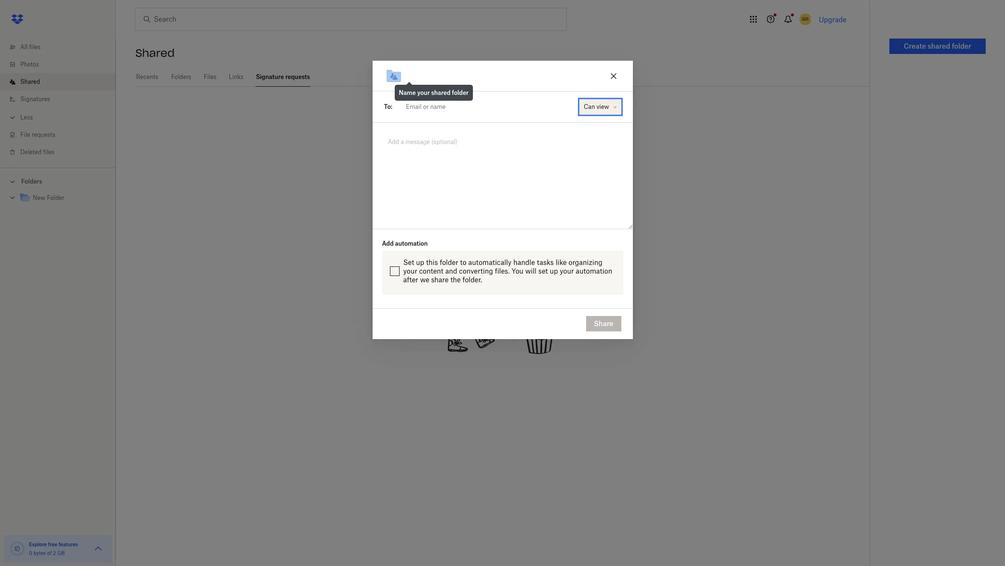 Task type: locate. For each thing, give the bounding box(es) containing it.
you
[[512, 267, 524, 275]]

tab list
[[136, 68, 870, 87]]

0 horizontal spatial requests
[[32, 131, 55, 138]]

folders left files
[[171, 73, 191, 81]]

shared down photos
[[20, 78, 40, 85]]

requests up when you request signatures, they'll appear here.
[[478, 128, 528, 142]]

explore
[[29, 542, 47, 548]]

add
[[382, 240, 394, 247]]

file requests
[[20, 131, 55, 138]]

file
[[20, 131, 30, 138]]

shared inside "button"
[[929, 42, 951, 50]]

1 horizontal spatial automation
[[576, 267, 613, 275]]

shared inside 'link'
[[20, 78, 40, 85]]

1 horizontal spatial files
[[43, 149, 55, 156]]

2 horizontal spatial requests
[[478, 128, 528, 142]]

files for all files
[[29, 43, 41, 51]]

files
[[204, 73, 217, 81]]

share button
[[587, 316, 622, 332]]

signatures,
[[475, 148, 519, 157]]

features
[[59, 542, 78, 548]]

shared up 'recents' link
[[136, 46, 175, 60]]

when
[[398, 148, 421, 157]]

deleted
[[20, 149, 42, 156]]

shared right create
[[929, 42, 951, 50]]

sharing modal dialog
[[373, 61, 633, 417]]

0 vertical spatial folder
[[953, 42, 972, 50]]

add automation
[[382, 240, 428, 247]]

request
[[441, 148, 472, 157]]

0 vertical spatial up
[[416, 258, 425, 267]]

your
[[418, 89, 430, 96], [404, 267, 418, 275], [560, 267, 574, 275]]

signature
[[256, 73, 284, 81]]

0 horizontal spatial up
[[416, 258, 425, 267]]

we
[[420, 276, 430, 284]]

requests right file
[[32, 131, 55, 138]]

1 vertical spatial folder
[[452, 89, 469, 96]]

shared right the "name"
[[432, 89, 451, 96]]

new folder link
[[19, 192, 108, 205]]

name your shared folder
[[399, 89, 469, 96]]

signatures
[[20, 96, 50, 103]]

illustration of an empty shelf image
[[427, 212, 571, 357]]

no signature requests in progress
[[405, 128, 593, 142]]

requests right signature
[[286, 73, 310, 81]]

your right the "name"
[[418, 89, 430, 96]]

0 vertical spatial files
[[29, 43, 41, 51]]

folder up "contact name" field
[[452, 89, 469, 96]]

0 horizontal spatial shared
[[432, 89, 451, 96]]

to:
[[384, 103, 393, 110]]

1 horizontal spatial up
[[550, 267, 558, 275]]

shared
[[929, 42, 951, 50], [432, 89, 451, 96]]

recents
[[136, 73, 158, 81]]

new
[[33, 194, 45, 202]]

0 horizontal spatial folders
[[21, 178, 42, 185]]

all files
[[20, 43, 41, 51]]

folders up new
[[21, 178, 42, 185]]

signature requests link
[[256, 68, 311, 85]]

deleted files
[[20, 149, 55, 156]]

can view button
[[580, 99, 622, 115]]

1 horizontal spatial folders
[[171, 73, 191, 81]]

0 horizontal spatial shared
[[20, 78, 40, 85]]

0 vertical spatial automation
[[395, 240, 428, 247]]

folders
[[171, 73, 191, 81], [21, 178, 42, 185]]

the
[[451, 276, 461, 284]]

files for deleted files
[[43, 149, 55, 156]]

1 vertical spatial folders
[[21, 178, 42, 185]]

appear
[[548, 148, 577, 157]]

after
[[404, 276, 419, 284]]

shared
[[136, 46, 175, 60], [20, 78, 40, 85]]

less
[[20, 114, 33, 121]]

files
[[29, 43, 41, 51], [43, 149, 55, 156]]

automation up set
[[395, 240, 428, 247]]

Add a message (optional) text field
[[384, 134, 622, 157]]

0 vertical spatial folders
[[171, 73, 191, 81]]

no
[[405, 128, 420, 142]]

all files link
[[8, 39, 116, 56]]

and
[[446, 267, 458, 275]]

folder
[[953, 42, 972, 50], [452, 89, 469, 96], [440, 258, 459, 267]]

name
[[399, 89, 416, 96]]

None field
[[393, 97, 578, 117]]

automatically
[[469, 258, 512, 267]]

create shared folder button
[[890, 39, 987, 54]]

folder up and
[[440, 258, 459, 267]]

converting
[[459, 267, 493, 275]]

files right "all"
[[29, 43, 41, 51]]

1 vertical spatial automation
[[576, 267, 613, 275]]

1 vertical spatial shared
[[20, 78, 40, 85]]

automation
[[395, 240, 428, 247], [576, 267, 613, 275]]

tasks
[[537, 258, 554, 267]]

folders link
[[171, 68, 192, 85]]

progress
[[544, 128, 593, 142]]

2 vertical spatial folder
[[440, 258, 459, 267]]

folder.
[[463, 276, 482, 284]]

links
[[229, 73, 244, 81]]

bytes
[[33, 551, 46, 557]]

your up after on the left of the page
[[404, 267, 418, 275]]

1 vertical spatial files
[[43, 149, 55, 156]]

0 vertical spatial shared
[[136, 46, 175, 60]]

automation down organizing
[[576, 267, 613, 275]]

0 horizontal spatial files
[[29, 43, 41, 51]]

requests
[[286, 73, 310, 81], [478, 128, 528, 142], [32, 131, 55, 138]]

view
[[597, 103, 610, 110]]

0 horizontal spatial automation
[[395, 240, 428, 247]]

deleted files link
[[8, 144, 116, 161]]

share
[[594, 320, 614, 328]]

up
[[416, 258, 425, 267], [550, 267, 558, 275]]

will
[[526, 267, 537, 275]]

signature
[[423, 128, 475, 142]]

folder inside set up this folder to automatically handle tasks like organizing your content and converting files. you will set up your automation after we share the folder.
[[440, 258, 459, 267]]

folders inside button
[[21, 178, 42, 185]]

1 horizontal spatial shared
[[929, 42, 951, 50]]

this
[[426, 258, 438, 267]]

0 vertical spatial shared
[[929, 42, 951, 50]]

list
[[0, 33, 116, 168]]

can view
[[584, 103, 610, 110]]

folder right create
[[953, 42, 972, 50]]

set
[[539, 267, 548, 275]]

1 horizontal spatial requests
[[286, 73, 310, 81]]

requests inside "link"
[[286, 73, 310, 81]]

shared inside sharing modal dialog
[[432, 89, 451, 96]]

automation inside set up this folder to automatically handle tasks like organizing your content and converting files. you will set up your automation after we share the folder.
[[576, 267, 613, 275]]

1 horizontal spatial shared
[[136, 46, 175, 60]]

files right deleted
[[43, 149, 55, 156]]

1 vertical spatial shared
[[432, 89, 451, 96]]

files inside 'link'
[[29, 43, 41, 51]]

1 vertical spatial up
[[550, 267, 558, 275]]



Task type: vqa. For each thing, say whether or not it's contained in the screenshot.
Folders 'button'
yes



Task type: describe. For each thing, give the bounding box(es) containing it.
can
[[584, 103, 595, 110]]

photos link
[[8, 56, 116, 73]]

list containing all files
[[0, 33, 116, 168]]

less image
[[8, 113, 17, 123]]

requests for file requests
[[32, 131, 55, 138]]

folder inside "button"
[[953, 42, 972, 50]]

free
[[48, 542, 57, 548]]

folder for name your shared folder
[[452, 89, 469, 96]]

signatures link
[[8, 91, 116, 108]]

create
[[905, 42, 927, 50]]

file requests link
[[8, 126, 116, 144]]

share
[[432, 276, 449, 284]]

upgrade link
[[820, 15, 847, 23]]

explore free features 0 bytes of 2 gb
[[29, 542, 78, 557]]

to
[[460, 258, 467, 267]]

links link
[[229, 68, 244, 85]]

you
[[424, 148, 439, 157]]

files link
[[204, 68, 217, 85]]

dropbox image
[[8, 10, 27, 29]]

signature requests
[[256, 73, 310, 81]]

organizing
[[569, 258, 603, 267]]

requests for signature requests
[[286, 73, 310, 81]]

2
[[53, 551, 56, 557]]

shared list item
[[0, 73, 116, 91]]

of
[[47, 551, 52, 557]]

folders button
[[0, 174, 116, 189]]

shared link
[[8, 73, 116, 91]]

photos
[[20, 61, 39, 68]]

folder
[[47, 194, 64, 202]]

handle
[[514, 258, 535, 267]]

content
[[419, 267, 444, 275]]

folder for set up this folder to automatically handle tasks like organizing your content and converting files. you will set up your automation after we share the folder.
[[440, 258, 459, 267]]

upgrade
[[820, 15, 847, 23]]

quota usage element
[[10, 542, 25, 557]]

in
[[531, 128, 541, 142]]

here.
[[579, 148, 600, 157]]

when you request signatures, they'll appear here.
[[398, 148, 600, 157]]

they'll
[[522, 148, 545, 157]]

tab list containing recents
[[136, 68, 870, 87]]

create shared folder
[[905, 42, 972, 50]]

all
[[20, 43, 28, 51]]

files.
[[495, 267, 510, 275]]

new folder
[[33, 194, 64, 202]]

none field inside sharing modal dialog
[[393, 97, 578, 117]]

folders inside tab list
[[171, 73, 191, 81]]

like
[[556, 258, 567, 267]]

your down like
[[560, 267, 574, 275]]

set up this folder to automatically handle tasks like organizing your content and converting files. you will set up your automation after we share the folder.
[[404, 258, 613, 284]]

gb
[[57, 551, 65, 557]]

Contact name field
[[402, 99, 576, 115]]

set
[[404, 258, 415, 267]]

recents link
[[136, 68, 159, 85]]

0
[[29, 551, 32, 557]]



